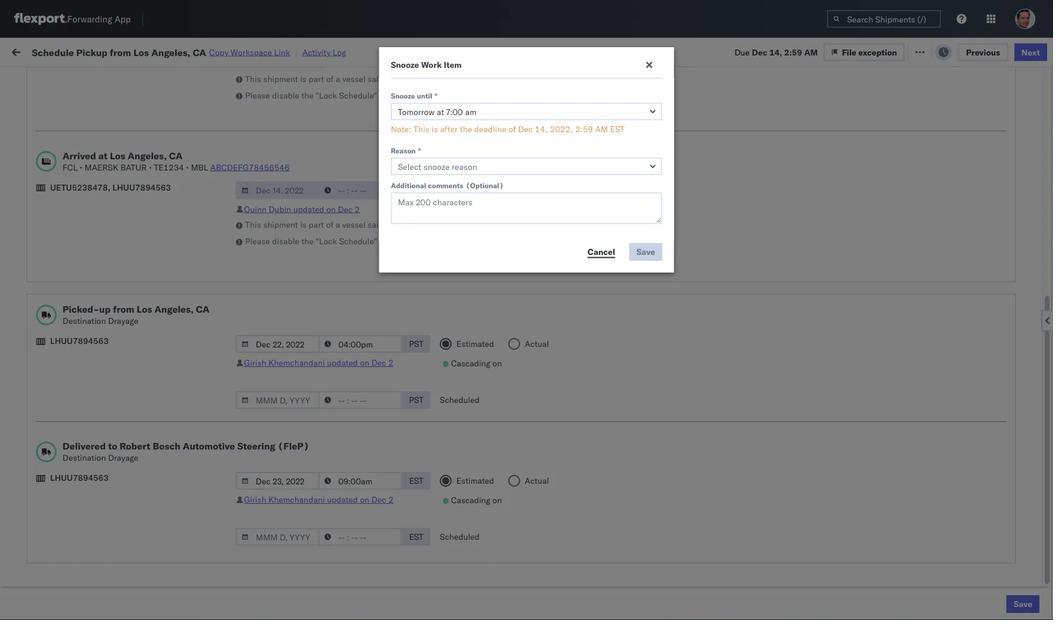 Task type: locate. For each thing, give the bounding box(es) containing it.
mmm d, yyyy text field for picked-up from los angeles, ca
[[236, 335, 320, 353]]

schedule delivery appointment button up confirm pickup from los angeles, ca
[[27, 299, 145, 312]]

0 vertical spatial editing.
[[436, 90, 464, 100]]

0 vertical spatial is
[[300, 73, 307, 84]]

see for second maersk batur link from the bottom
[[397, 73, 411, 84]]

-- : -- -- text field
[[318, 181, 402, 199], [318, 335, 402, 353], [318, 472, 402, 490], [318, 528, 402, 546]]

actual for picked-up from los angeles, ca
[[525, 339, 549, 349]]

clearance up the up
[[91, 268, 129, 278]]

1 schedule pickup from rotterdam, netherlands link from the top
[[27, 423, 168, 446]]

clearance down the robert on the left bottom of page
[[91, 475, 129, 486]]

0 vertical spatial feb
[[245, 560, 260, 570]]

0 vertical spatial lhuu7894563
[[112, 182, 171, 192]]

pst
[[409, 185, 424, 195], [409, 339, 424, 349], [409, 395, 424, 405]]

clearance for bosch
[[91, 268, 129, 278]]

1 vertical spatial sailing.
[[368, 219, 395, 230]]

5 ocean fcl from the top
[[361, 222, 402, 232]]

2130387 for 8:30 am est, feb 3, 2023
[[677, 586, 713, 596]]

mmm d, yyyy text field up "2:00 am est, feb 3, 2023"
[[236, 528, 320, 546]]

upload customs clearance documents up the picked- on the left
[[27, 268, 129, 290]]

•
[[80, 162, 82, 172], [149, 162, 152, 172], [186, 162, 189, 172]]

rotterdam,
[[111, 423, 153, 434], [111, 527, 153, 538], [106, 553, 148, 563]]

1 confirm from the top
[[27, 320, 57, 330]]

this right note: at the top left of the page
[[414, 124, 430, 134]]

3 -- : -- -- text field from the top
[[318, 472, 402, 490]]

delivery up delivered on the left of page
[[64, 403, 94, 414]]

at left risk
[[234, 46, 241, 56]]

1 2:59 am edt, nov 5, 2022 from the top
[[190, 170, 294, 181]]

integration for 8:30 am est, feb 3, 2023
[[515, 586, 555, 596]]

schedule pickup from los angeles, ca button
[[27, 163, 168, 188], [27, 189, 168, 214], [27, 371, 168, 396], [27, 449, 168, 474]]

1 vertical spatial editing.
[[436, 236, 464, 246]]

please disable the "lock schedule" toggle to allow editing.
[[245, 90, 464, 100], [245, 236, 464, 246]]

schedule delivery appointment down 'uetu5238478,'
[[27, 222, 145, 232]]

14,
[[769, 47, 782, 57], [535, 124, 548, 134], [263, 300, 276, 310]]

snooze for work
[[391, 60, 419, 70]]

please
[[245, 90, 270, 100], [245, 236, 270, 246]]

work inside button
[[128, 46, 149, 56]]

1 part from the top
[[309, 73, 324, 84]]

0 vertical spatial netherlands
[[27, 435, 73, 445]]

1 vertical spatial integration test account - karl lagerfeld
[[515, 560, 668, 570]]

2 vertical spatial upload
[[27, 475, 54, 486]]

6 ocean fcl from the top
[[361, 248, 402, 258]]

0 vertical spatial details.
[[492, 73, 520, 84]]

girish down 7:00 pm est, dec 23, 2022
[[244, 358, 266, 368]]

2 vertical spatial 2:59 am edt, nov 5, 2022
[[190, 222, 294, 232]]

maersk batur link down comments
[[413, 219, 478, 231]]

2 documents from the top
[[27, 279, 70, 290]]

flex-1846748
[[651, 144, 713, 155], [651, 170, 713, 181], [651, 196, 713, 207], [651, 222, 713, 232], [651, 248, 713, 258], [651, 274, 713, 284]]

shipment down dubin
[[263, 219, 298, 230]]

1 schedule pickup from rotterdam, netherlands button from the top
[[27, 423, 168, 448]]

1 vertical spatial feb
[[245, 586, 260, 596]]

hlxu6269489,
[[790, 274, 850, 284]]

1 vertical spatial batur
[[120, 162, 147, 172]]

8:30 for schedule delivery appointment
[[190, 508, 208, 518]]

ca inside 'picked-up from los angeles, ca destination drayage'
[[196, 303, 209, 315]]

drayage inside delivered to robert bosch automotive steering (flep) destination drayage
[[108, 453, 138, 463]]

pickup for third schedule pickup from los angeles, ca button from the top
[[64, 371, 90, 382]]

karl for 8:30 am est, feb 3, 2023
[[616, 586, 631, 596]]

"lock
[[316, 90, 337, 100], [316, 236, 337, 246]]

schedule delivery appointment link up confirm pickup from los angeles, ca
[[27, 299, 145, 311]]

2 vertical spatial account
[[575, 586, 606, 596]]

lagerfeld for 8:30 am est, feb 3, 2023
[[633, 586, 668, 596]]

2 customs from the top
[[56, 268, 89, 278]]

confirm delivery down confirm pickup from rotterdam, netherlands
[[27, 585, 90, 595]]

consignee
[[515, 96, 548, 105], [495, 118, 534, 129]]

import
[[99, 46, 126, 56]]

destination
[[63, 316, 106, 326], [63, 453, 106, 463]]

1 vertical spatial integration
[[515, 560, 555, 570]]

flex-1660288
[[651, 118, 713, 129]]

customs up the picked- on the left
[[56, 268, 89, 278]]

2 vertical spatial documents
[[27, 487, 70, 497]]

1 8:30 pm est, jan 30, 2023 from the top
[[190, 508, 295, 518]]

0 vertical spatial see
[[397, 73, 411, 84]]

karl
[[616, 482, 631, 492], [616, 560, 631, 570], [616, 586, 631, 596]]

of down quinn dubin updated on dec 2
[[326, 219, 334, 230]]

2 schedule delivery appointment link from the top
[[27, 299, 145, 311]]

5 flex- from the top
[[651, 222, 677, 232]]

0 vertical spatial a
[[336, 73, 340, 84]]

maersk for second maersk batur link from the bottom
[[413, 73, 448, 84]]

2023
[[280, 404, 300, 414], [275, 456, 296, 466], [280, 482, 300, 492], [275, 508, 295, 518], [275, 534, 295, 544], [272, 560, 292, 570], [272, 586, 292, 596]]

1 vertical spatial for
[[480, 219, 490, 230]]

is left after
[[432, 124, 438, 134]]

allow left client
[[414, 90, 434, 100]]

schedule pickup from los angeles, ca for second schedule pickup from los angeles, ca link from the bottom of the page
[[27, 371, 159, 394]]

girish khemchandani updated on dec 2 button
[[244, 358, 394, 368], [244, 494, 394, 505]]

schedule delivery appointment link for first schedule delivery appointment button from the bottom
[[27, 507, 145, 518]]

appointment down uetu5238478, lhuu7894563
[[97, 222, 145, 232]]

4 flex- from the top
[[651, 196, 677, 207]]

0 vertical spatial 2:00
[[190, 274, 208, 284]]

2:59 am est, dec 14, 2022
[[190, 300, 298, 310]]

8:30 up "2:00 am est, feb 3, 2023"
[[190, 534, 208, 544]]

edt,
[[226, 170, 244, 181], [226, 196, 244, 207], [226, 222, 244, 232]]

of right deadline
[[509, 124, 516, 134]]

2 vertical spatial maersk
[[413, 219, 448, 230]]

1 vertical spatial allow
[[414, 236, 434, 246]]

3 8:30 from the top
[[190, 586, 208, 596]]

flex-1660288 button
[[633, 115, 715, 132], [633, 115, 715, 132]]

estimated
[[456, 339, 494, 349], [456, 476, 494, 486]]

this shipment is part of a vessel sailing. see maersk batur for details. up mode button
[[245, 73, 520, 84]]

part for 1st maersk batur link from the bottom
[[309, 219, 324, 230]]

flexport demo consignee
[[438, 118, 534, 129]]

11:30 pm est, jan 28, 2023
[[190, 482, 300, 492]]

details. down "(optional)"
[[492, 219, 520, 230]]

1 vertical spatial est
[[409, 476, 424, 486]]

part down quinn dubin updated on dec 2
[[309, 219, 324, 230]]

• left mbl
[[186, 162, 189, 172]]

delivery down confirm pickup from los angeles, ca
[[59, 351, 90, 362]]

9 ocean fcl from the top
[[361, 352, 402, 362]]

confirm delivery button
[[27, 351, 90, 364], [27, 584, 90, 597]]

14, left the 2022,
[[535, 124, 548, 134]]

origin
[[1033, 404, 1053, 414]]

sailing. down additional
[[368, 219, 395, 230]]

1 integration test account - karl lagerfeld from the top
[[515, 482, 668, 492]]

0 vertical spatial maersk
[[413, 73, 448, 84]]

2 girish khemchandani updated on dec 2 from the top
[[244, 494, 394, 505]]

schedule
[[32, 46, 74, 58], [27, 144, 62, 154], [27, 164, 62, 174], [27, 190, 62, 200], [27, 222, 62, 232], [27, 242, 62, 252], [27, 299, 62, 310], [27, 371, 62, 382], [27, 403, 62, 414], [27, 423, 62, 434], [27, 449, 62, 460], [27, 507, 62, 517], [27, 527, 62, 538]]

0 vertical spatial integration test account - karl lagerfeld
[[515, 482, 668, 492]]

part for second maersk batur link from the bottom
[[309, 73, 324, 84]]

destination inside 'picked-up from los angeles, ca destination drayage'
[[63, 316, 106, 326]]

part down ocean automation updated on dec 2 button
[[309, 73, 324, 84]]

schedule pickup from rotterdam, netherlands link for 1st schedule pickup from rotterdam, netherlands button from the bottom
[[27, 527, 168, 550]]

abcdefg78456546 button
[[210, 162, 290, 172]]

3 netherlands from the top
[[27, 565, 73, 575]]

appointment up uetu5238478, lhuu7894563
[[97, 144, 145, 154]]

1 vertical spatial lhuu7894563
[[50, 336, 109, 346]]

3 ocean fcl from the top
[[361, 170, 402, 181]]

1 vertical spatial confirm delivery
[[27, 585, 90, 595]]

1 horizontal spatial 14,
[[535, 124, 548, 134]]

2 integration from the top
[[515, 560, 555, 570]]

see up snooze until *
[[397, 73, 411, 84]]

2 -- : -- -- text field from the top
[[318, 335, 402, 353]]

account for 11:30 pm est, jan 28, 2023
[[575, 482, 606, 492]]

1 vertical spatial at
[[98, 150, 107, 161]]

this for second maersk batur link from the bottom
[[245, 73, 261, 84]]

2 see from the top
[[397, 219, 411, 230]]

2:00 for 2:00 am est, nov 9, 2022
[[190, 274, 208, 284]]

integration for 11:30 pm est, jan 28, 2023
[[515, 482, 555, 492]]

0 vertical spatial allow
[[414, 90, 434, 100]]

0 vertical spatial lagerfeld
[[633, 482, 668, 492]]

1 vertical spatial edt,
[[226, 196, 244, 207]]

1 vertical spatial upload customs clearance documents link
[[27, 267, 168, 291]]

• left te1234
[[149, 162, 152, 172]]

1 vertical spatial destination
[[63, 453, 106, 463]]

1 3, from the top
[[262, 560, 270, 570]]

scheduled for delivered to robert bosch automotive steering (flep)
[[440, 532, 480, 542]]

1 girish khemchandani updated on dec 2 from the top
[[244, 358, 394, 368]]

2022 right 9,
[[272, 274, 293, 284]]

0 vertical spatial work
[[128, 46, 149, 56]]

customs for flexport
[[56, 112, 89, 122]]

1 confirm delivery link from the top
[[27, 351, 90, 363]]

7 ocean fcl from the top
[[361, 274, 402, 284]]

maersk batur link
[[413, 73, 478, 85], [413, 219, 478, 231]]

rotterdam, inside confirm pickup from rotterdam, netherlands
[[106, 553, 148, 563]]

1 schedule pickup from los angeles, ca from the top
[[27, 164, 159, 186]]

feb down "2:00 am est, feb 3, 2023"
[[245, 586, 260, 596]]

2023 up "2:00 am est, feb 3, 2023"
[[275, 534, 295, 544]]

1 11:30 from the top
[[190, 404, 213, 414]]

(flep)
[[278, 440, 309, 452]]

0 vertical spatial confirm delivery
[[27, 351, 90, 362]]

2 vertical spatial est
[[409, 532, 424, 542]]

destination down delivered on the left of page
[[63, 453, 106, 463]]

pickup inside confirm pickup from los angeles, ca
[[59, 320, 85, 330]]

maersk inside the arrived at los angeles, ca fcl • maersk batur • te1234 • mbl abcdefg78456546
[[85, 162, 118, 172]]

1 vertical spatial 11:30
[[190, 482, 213, 492]]

schedule delivery appointment up confirm pickup from rotterdam, netherlands
[[27, 507, 145, 517]]

test123456
[[804, 274, 853, 284]]

the
[[301, 90, 314, 100], [460, 124, 472, 134], [301, 236, 314, 246]]

0 vertical spatial flex-2130387
[[651, 560, 713, 570]]

8:30 am est, feb 3, 2023
[[190, 586, 292, 596]]

0 vertical spatial "lock
[[316, 90, 337, 100]]

1 vertical spatial schedule pickup from rotterdam, netherlands
[[27, 527, 153, 549]]

khemchandani
[[269, 358, 325, 368], [269, 494, 325, 505]]

2 edt, from the top
[[226, 196, 244, 207]]

2 ocean fcl from the top
[[361, 144, 402, 155]]

1 schedule pickup from rotterdam, netherlands from the top
[[27, 423, 153, 445]]

customs down delivered on the left of page
[[56, 475, 89, 486]]

confirm delivery button down confirm pickup from rotterdam, netherlands
[[27, 584, 90, 597]]

from inside confirm pickup from rotterdam, netherlands
[[87, 553, 104, 563]]

girish for ca
[[244, 358, 266, 368]]

0 vertical spatial gvcu5265864
[[727, 559, 785, 570]]

0 vertical spatial 8:30 pm est, jan 30, 2023
[[190, 508, 295, 518]]

2 vertical spatial 8:30
[[190, 586, 208, 596]]

2 integration test account - karl lagerfeld from the top
[[515, 560, 668, 570]]

cascading on for picked-up from los angeles, ca
[[451, 358, 502, 368]]

2:00 up 8:30 am est, feb 3, 2023
[[190, 560, 208, 570]]

0 vertical spatial edt,
[[226, 170, 244, 181]]

edt, right mbl
[[226, 170, 244, 181]]

0 vertical spatial part
[[309, 73, 324, 84]]

pickup for confirm pickup from rotterdam, netherlands button
[[59, 553, 85, 563]]

link
[[274, 47, 290, 57]]

snooze
[[391, 60, 419, 70], [391, 91, 415, 100], [320, 96, 343, 105]]

batur
[[450, 73, 478, 84], [120, 162, 147, 172], [450, 219, 478, 230]]

*
[[435, 91, 437, 100], [418, 146, 421, 155]]

3 integration test account - karl lagerfeld from the top
[[515, 586, 668, 596]]

11:30 down delivered to robert bosch automotive steering (flep) destination drayage
[[190, 482, 213, 492]]

the down ocean automation updated on dec 2
[[301, 90, 314, 100]]

2022
[[273, 170, 294, 181], [273, 196, 294, 207], [273, 222, 294, 232], [272, 274, 293, 284], [278, 300, 298, 310], [277, 326, 298, 336], [278, 352, 298, 362]]

gvcu5265864 for 2:00 am est, feb 3, 2023
[[727, 559, 785, 570]]

schedule delivery appointment up delivered on the left of page
[[27, 403, 145, 414]]

est, down 11:30 pm est, jan 28, 2023
[[225, 508, 243, 518]]

4 schedule pickup from los angeles, ca link from the top
[[27, 449, 168, 472]]

5,
[[263, 170, 271, 181], [263, 196, 271, 207], [263, 222, 271, 232]]

1 please from the top
[[245, 90, 270, 100]]

part
[[309, 73, 324, 84], [309, 219, 324, 230]]

ocean fcl
[[361, 118, 402, 129], [361, 144, 402, 155], [361, 170, 402, 181], [361, 196, 402, 207], [361, 222, 402, 232], [361, 248, 402, 258], [361, 274, 402, 284], [361, 326, 402, 336], [361, 352, 402, 362], [361, 404, 402, 414], [361, 482, 402, 492], [361, 508, 402, 518], [361, 534, 402, 544], [361, 560, 402, 570], [361, 586, 402, 596]]

batur inside the arrived at los angeles, ca fcl • maersk batur • te1234 • mbl abcdefg78456546
[[120, 162, 147, 172]]

3, for 2:00 am est, feb 3, 2023
[[262, 560, 270, 570]]

nov for 1st schedule pickup from los angeles, ca button
[[246, 170, 261, 181]]

schedule delivery appointment
[[27, 144, 145, 154], [27, 222, 145, 232], [27, 299, 145, 310], [27, 403, 145, 414], [27, 507, 145, 517]]

2 upload customs clearance documents button from the top
[[27, 267, 168, 292]]

upload customs clearance documents button up the up
[[27, 267, 168, 292]]

angeles, inside confirm pickup from los angeles, ca
[[122, 320, 154, 330]]

rotterdam, for 2nd schedule pickup from rotterdam, netherlands button from the bottom of the page
[[111, 423, 153, 434]]

3 upload customs clearance documents from the top
[[27, 475, 129, 497]]

workspace
[[231, 47, 272, 57]]

0 vertical spatial documents
[[27, 124, 70, 134]]

schedule delivery appointment for schedule delivery appointment link corresponding to third schedule delivery appointment button
[[27, 403, 145, 414]]

1 vertical spatial disable
[[272, 236, 299, 246]]

edt, left quinn
[[226, 196, 244, 207]]

1 horizontal spatial *
[[435, 91, 437, 100]]

2023 down (flep)
[[275, 456, 296, 466]]

after
[[440, 124, 458, 134]]

mmm d, yyyy text field for arrived at los angeles, ca
[[236, 181, 320, 199]]

feb
[[245, 560, 260, 570], [245, 586, 260, 596]]

is down quinn dubin updated on dec 2
[[300, 219, 307, 230]]

1 vertical spatial this shipment is part of a vessel sailing. see maersk batur for details.
[[245, 219, 520, 230]]

1 upload customs clearance documents link from the top
[[27, 111, 168, 135]]

actual for delivered to robert bosch automotive steering (flep)
[[525, 476, 549, 486]]

0 vertical spatial estimated
[[456, 339, 494, 349]]

1 edt, from the top
[[226, 170, 244, 181]]

12 ocean fcl from the top
[[361, 508, 402, 518]]

angeles, inside 'picked-up from los angeles, ca destination drayage'
[[154, 303, 194, 315]]

schedule delivery appointment button up delivered on the left of page
[[27, 403, 145, 416]]

0 vertical spatial 8:30
[[190, 508, 208, 518]]

1 vertical spatial documents
[[27, 279, 70, 290]]

flex-2130387 for 8:30 am est, feb 3, 2023
[[651, 586, 713, 596]]

est for 4th mmm d, yyyy text field -- : -- -- text field
[[409, 532, 424, 542]]

0 vertical spatial cascading
[[451, 358, 490, 368]]

1 editing. from the top
[[436, 90, 464, 100]]

batur for second maersk batur link from the bottom
[[450, 73, 478, 84]]

girish khemchandani updated on dec 2 for delivered to robert bosch automotive steering (flep)
[[244, 494, 394, 505]]

2 8:30 from the top
[[190, 534, 208, 544]]

1 vertical spatial estimated
[[456, 476, 494, 486]]

confirm inside confirm pickup from los angeles, ca
[[27, 320, 57, 330]]

additional
[[391, 181, 426, 190]]

0 vertical spatial girish
[[244, 358, 266, 368]]

1 estimated from the top
[[456, 339, 494, 349]]

flex-
[[651, 118, 677, 129], [651, 144, 677, 155], [651, 170, 677, 181], [651, 196, 677, 207], [651, 222, 677, 232], [651, 248, 677, 258], [651, 274, 677, 284], [651, 560, 677, 570], [651, 586, 677, 596]]

1 vertical spatial toggle
[[379, 236, 402, 246]]

1 vertical spatial details.
[[492, 219, 520, 230]]

schedule"
[[339, 90, 377, 100], [339, 236, 377, 246]]

1 vertical spatial lagerfeld
[[633, 560, 668, 570]]

3 lagerfeld from the top
[[633, 586, 668, 596]]

2 vertical spatial batur
[[450, 219, 478, 230]]

bosch
[[438, 144, 461, 155], [515, 144, 538, 155], [438, 170, 461, 181], [515, 170, 538, 181], [438, 196, 461, 207], [438, 222, 461, 232], [515, 222, 538, 232], [438, 274, 461, 284], [515, 274, 538, 284], [438, 326, 461, 336], [515, 326, 538, 336], [438, 352, 461, 362], [515, 352, 538, 362], [153, 440, 180, 452]]

-- : -- -- text field for mmm d, yyyy text field associated with picked-up from los angeles, ca
[[318, 335, 402, 353]]

2 vertical spatial 5,
[[263, 222, 271, 232]]

1 horizontal spatial at
[[234, 46, 241, 56]]

1 vertical spatial upload
[[27, 268, 54, 278]]

details. for 1st maersk batur link from the bottom
[[492, 219, 520, 230]]

30, for schedule delivery appointment
[[260, 508, 273, 518]]

0 vertical spatial upload
[[27, 112, 54, 122]]

2 vertical spatial pst
[[409, 395, 424, 405]]

confirm delivery link down confirm pickup from rotterdam, netherlands
[[27, 584, 90, 596]]

mmm d, yyyy text field down "25,"
[[236, 472, 320, 490]]

shipment for 1st maersk batur link from the bottom
[[263, 219, 298, 230]]

this shipment is part of a vessel sailing. see maersk batur for details. for 1st maersk batur link from the bottom
[[245, 219, 520, 230]]

rotterdam, for 1st schedule pickup from rotterdam, netherlands button from the bottom
[[111, 527, 153, 538]]

vessel for second maersk batur link from the bottom
[[342, 73, 366, 84]]

2 vertical spatial integration
[[515, 586, 555, 596]]

2130387
[[677, 560, 713, 570], [677, 586, 713, 596]]

3 • from the left
[[186, 162, 189, 172]]

risk
[[244, 46, 257, 56]]

work right import
[[128, 46, 149, 56]]

allow down additional
[[414, 236, 434, 246]]

Select snooze reason text field
[[391, 158, 662, 175]]

nov for the upload customs clearance documents button corresponding to bosch ocean test
[[245, 274, 261, 284]]

3 1846748 from the top
[[677, 196, 713, 207]]

drayage
[[108, 316, 138, 326], [108, 453, 138, 463]]

2:59 am edt, nov 5, 2022 for second schedule pickup from los angeles, ca link
[[190, 196, 294, 207]]

5, down abcdefg78456546
[[263, 196, 271, 207]]

schedule delivery appointment link up 'uetu5238478,'
[[27, 143, 145, 155]]

est
[[610, 124, 625, 134], [409, 476, 424, 486], [409, 532, 424, 542]]

1 vertical spatial girish
[[244, 494, 266, 505]]

flex-2130387
[[651, 560, 713, 570], [651, 586, 713, 596]]

schedule delivery appointment link up delivered on the left of page
[[27, 403, 145, 415]]

0 horizontal spatial •
[[80, 162, 82, 172]]

integration for 2:00 am est, feb 3, 2023
[[515, 560, 555, 570]]

pickup for 1st schedule pickup from rotterdam, netherlands button from the bottom
[[64, 527, 90, 538]]

3 upload from the top
[[27, 475, 54, 486]]

netherlands inside confirm pickup from rotterdam, netherlands
[[27, 565, 73, 575]]

23, for 2023
[[265, 404, 278, 414]]

vessel down the quinn dubin updated on dec 2 'button'
[[342, 219, 366, 230]]

MMM D, YYYY text field
[[236, 181, 320, 199], [236, 335, 320, 353], [236, 472, 320, 490], [236, 528, 320, 546]]

girish
[[244, 358, 266, 368], [244, 494, 266, 505]]

girish khemchandani updated on dec 2 button for delivered to robert bosch automotive steering (flep)
[[244, 494, 394, 505]]

3 customs from the top
[[56, 475, 89, 486]]

1 maeu9408431 from the top
[[804, 560, 863, 570]]

0 vertical spatial upload customs clearance documents
[[27, 112, 129, 134]]

1 vertical spatial 2:00
[[190, 560, 208, 570]]

delivery left the up
[[64, 299, 94, 310]]

10 ocean fcl from the top
[[361, 404, 402, 414]]

upload customs clearance documents button down workitem button
[[27, 111, 168, 136]]

7:00
[[190, 326, 208, 336]]

2 schedule pickup from los angeles, ca from the top
[[27, 190, 159, 212]]

steering
[[237, 440, 275, 452]]

1 upload customs clearance documents from the top
[[27, 112, 129, 134]]

clearance down workitem button
[[91, 112, 129, 122]]

0 vertical spatial of
[[326, 73, 334, 84]]

ocean automation updated on dec 2 button
[[244, 58, 383, 68]]

filtered by:
[[12, 72, 54, 83]]

8:30 for schedule pickup from rotterdam, netherlands
[[190, 534, 208, 544]]

upload customs clearance documents
[[27, 112, 129, 134], [27, 268, 129, 290], [27, 475, 129, 497]]

2023 right 28,
[[280, 482, 300, 492]]

of down ocean automation updated on dec 2 button
[[326, 73, 334, 84]]

5, up quinn
[[263, 170, 271, 181]]

1 vertical spatial "lock
[[316, 236, 337, 246]]

schedule delivery appointment link for third schedule delivery appointment button from the bottom
[[27, 299, 145, 311]]

3 edt, from the top
[[226, 222, 244, 232]]

1 vertical spatial schedule"
[[339, 236, 377, 246]]

0 vertical spatial the
[[301, 90, 314, 100]]

2 2:59 am edt, nov 5, 2022 from the top
[[190, 196, 294, 207]]

the right after
[[460, 124, 472, 134]]

to left until at top left
[[404, 90, 412, 100]]

maersk down comments
[[413, 219, 448, 230]]

pickup for confirm pickup from los angeles, ca button
[[59, 320, 85, 330]]

0 vertical spatial account
[[575, 482, 606, 492]]

pickup
[[76, 46, 107, 58], [64, 164, 90, 174], [64, 190, 90, 200], [64, 242, 90, 252], [59, 320, 85, 330], [64, 371, 90, 382], [64, 423, 90, 434], [64, 449, 90, 460], [64, 527, 90, 538], [59, 553, 85, 563]]

0 vertical spatial 5,
[[263, 170, 271, 181]]

0 vertical spatial vessel
[[342, 73, 366, 84]]

this
[[245, 73, 261, 84], [414, 124, 430, 134], [245, 219, 261, 230]]

nov
[[246, 170, 261, 181], [246, 196, 261, 207], [246, 222, 261, 232], [245, 274, 261, 284]]

resize handle column header
[[169, 91, 183, 620], [300, 91, 314, 620], [341, 91, 355, 620], [418, 91, 432, 620], [494, 91, 509, 620], [612, 91, 627, 620], [707, 91, 721, 620], [784, 91, 798, 620], [931, 91, 945, 620], [1008, 91, 1022, 620], [1023, 91, 1037, 620]]

schedule pickup from los angeles, ca for fourth schedule pickup from los angeles, ca link
[[27, 449, 159, 471]]

2 feb from the top
[[245, 586, 260, 596]]

schedule pickup from los angeles, ca for second schedule pickup from los angeles, ca link
[[27, 190, 159, 212]]

this shipment is part of a vessel sailing. see maersk batur for details. for second maersk batur link from the bottom
[[245, 73, 520, 84]]

(optional)
[[466, 181, 504, 190]]

delivered
[[63, 440, 106, 452]]

2 horizontal spatial •
[[186, 162, 189, 172]]

schedule delivery appointment button up 'uetu5238478,'
[[27, 143, 145, 156]]

30, down 28,
[[260, 508, 273, 518]]

at inside the arrived at los angeles, ca fcl • maersk batur • te1234 • mbl abcdefg78456546
[[98, 150, 107, 161]]

drayage inside 'picked-up from los angeles, ca destination drayage'
[[108, 316, 138, 326]]

nov left dubin
[[246, 196, 261, 207]]

this left :
[[245, 73, 261, 84]]

0 vertical spatial upload customs clearance documents link
[[27, 111, 168, 135]]

2 estimated from the top
[[456, 476, 494, 486]]

1 vertical spatial gvcu5265864
[[727, 585, 785, 596]]

batur down additional comments (optional)
[[450, 219, 478, 230]]

test
[[490, 144, 505, 155], [566, 144, 582, 155], [490, 170, 505, 181], [566, 170, 582, 181], [490, 196, 505, 207], [490, 222, 505, 232], [566, 222, 582, 232], [490, 274, 505, 284], [566, 274, 582, 284], [490, 326, 505, 336], [566, 326, 582, 336], [490, 352, 505, 362], [566, 352, 582, 362], [1015, 404, 1030, 414], [557, 482, 573, 492], [557, 560, 573, 570], [557, 586, 573, 596]]

11:30
[[190, 404, 213, 414], [190, 482, 213, 492]]

delivery
[[64, 144, 94, 154], [64, 222, 94, 232], [64, 299, 94, 310], [59, 351, 90, 362], [64, 403, 94, 414], [64, 507, 94, 517], [59, 585, 90, 595]]

appointment up the robert on the left bottom of page
[[97, 403, 145, 414]]

4 1846748 from the top
[[677, 222, 713, 232]]

1 cascading from the top
[[451, 358, 490, 368]]

cascading on
[[451, 358, 502, 368], [451, 495, 502, 505]]

2022 right quinn
[[273, 196, 294, 207]]

3 mmm d, yyyy text field from the top
[[236, 472, 320, 490]]

0 vertical spatial please disable the "lock schedule" toggle to allow editing.
[[245, 90, 464, 100]]

14 ocean fcl from the top
[[361, 560, 402, 570]]

my
[[12, 43, 31, 59]]

1 vertical spatial 14,
[[535, 124, 548, 134]]

0 horizontal spatial at
[[98, 150, 107, 161]]

nov up quinn
[[246, 170, 261, 181]]

1 vertical spatial cascading
[[451, 495, 490, 505]]

MMM D, YYYY text field
[[236, 391, 320, 409]]

0 vertical spatial schedule pickup from rotterdam, netherlands
[[27, 423, 153, 445]]

2 11:30 from the top
[[190, 482, 213, 492]]

2 schedule pickup from rotterdam, netherlands button from the top
[[27, 527, 168, 551]]

toggle
[[379, 90, 402, 100], [379, 236, 402, 246]]

bosch inside delivered to robert bosch automotive steering (flep) destination drayage
[[153, 440, 180, 452]]

vessel up mode
[[342, 73, 366, 84]]

3 schedule pickup from los angeles, ca link from the top
[[27, 371, 168, 394]]

1 drayage from the top
[[108, 316, 138, 326]]

0 vertical spatial 2:59 am edt, nov 5, 2022
[[190, 170, 294, 181]]

am
[[804, 47, 818, 57], [595, 124, 608, 134], [210, 170, 224, 181], [210, 196, 224, 207], [210, 222, 224, 232], [210, 274, 224, 284], [210, 300, 224, 310], [210, 352, 224, 362], [210, 456, 224, 466], [210, 560, 224, 570], [210, 586, 224, 596]]

integration test account - karl lagerfeld for 8:30 am est, feb 3, 2023
[[515, 586, 668, 596]]

editing. down additional comments (optional)
[[436, 236, 464, 246]]

2 vertical spatial the
[[301, 236, 314, 246]]

upload customs clearance documents link up the up
[[27, 267, 168, 291]]

2 clearance from the top
[[91, 268, 129, 278]]

Max 200 characters text field
[[391, 192, 662, 224]]

upload customs clearance documents button for flexport demo consignee
[[27, 111, 168, 136]]

2 vessel from the top
[[342, 219, 366, 230]]

destination inside delivered to robert bosch automotive steering (flep) destination drayage
[[63, 453, 106, 463]]

3 schedule delivery appointment button from the top
[[27, 403, 145, 416]]

pickup for 2nd schedule pickup from rotterdam, netherlands button from the bottom of the page
[[64, 423, 90, 434]]

maersk down snooze work item
[[413, 73, 448, 84]]

account
[[575, 482, 606, 492], [575, 560, 606, 570], [575, 586, 606, 596]]

2 30, from the top
[[260, 534, 273, 544]]

2 pst from the top
[[409, 339, 424, 349]]

1 vertical spatial customs
[[56, 268, 89, 278]]

confirm pickup from los angeles, ca
[[27, 320, 154, 342]]

0 vertical spatial 2130387
[[677, 560, 713, 570]]

abcdefg78456546
[[210, 162, 290, 172]]

0 vertical spatial khemchandani
[[269, 358, 325, 368]]

1 feb from the top
[[245, 560, 260, 570]]

1 integration from the top
[[515, 482, 555, 492]]

rotterdam, for confirm pickup from rotterdam, netherlands button
[[106, 553, 148, 563]]

5, down quinn
[[263, 222, 271, 232]]

toggle down additional
[[379, 236, 402, 246]]

0 vertical spatial 23,
[[262, 326, 275, 336]]

schedule delivery appointment for schedule delivery appointment link for first schedule delivery appointment button from the top
[[27, 144, 145, 154]]

0 vertical spatial drayage
[[108, 316, 138, 326]]

1 scheduled from the top
[[440, 395, 480, 405]]

1 this shipment is part of a vessel sailing. see maersk batur for details. from the top
[[245, 73, 520, 84]]

1 a from the top
[[336, 73, 340, 84]]

1 vertical spatial confirm delivery button
[[27, 584, 90, 597]]

pst for girish khemchandani updated on dec 2
[[409, 339, 424, 349]]

batur for 1st maersk batur link from the bottom
[[450, 219, 478, 230]]

4 mmm d, yyyy text field from the top
[[236, 528, 320, 546]]

girish khemchandani updated on dec 2 button down 28,
[[244, 494, 394, 505]]

2 account from the top
[[575, 560, 606, 570]]

pickup inside confirm pickup from rotterdam, netherlands
[[59, 553, 85, 563]]

snooze work item
[[391, 60, 462, 70]]

please down quinn
[[245, 236, 270, 246]]

lhuu7894563
[[112, 182, 171, 192], [50, 336, 109, 346], [50, 473, 109, 483]]

14, right due
[[769, 47, 782, 57]]

ca inside confirm pickup from los angeles, ca
[[27, 331, 38, 342]]

shipment down automation
[[263, 73, 298, 84]]

upload customs clearance documents link down workitem button
[[27, 111, 168, 135]]

pickup for 1st schedule pickup from los angeles, ca button
[[64, 164, 90, 174]]

1 horizontal spatial •
[[149, 162, 152, 172]]

2 girish from the top
[[244, 494, 266, 505]]

choi
[[988, 404, 1005, 414]]

mmm d, yyyy text field up dubin
[[236, 181, 320, 199]]

at for arrived
[[98, 150, 107, 161]]

shipment for second maersk batur link from the bottom
[[263, 73, 298, 84]]

confirm delivery link for second 'confirm delivery' button from the top of the page
[[27, 584, 90, 596]]

0 vertical spatial to
[[404, 90, 412, 100]]

4 -- : -- -- text field from the top
[[318, 528, 402, 546]]

2:59 am edt, nov 5, 2022 down quinn
[[190, 222, 294, 232]]

2 vertical spatial lhuu7894563
[[50, 473, 109, 483]]



Task type: vqa. For each thing, say whether or not it's contained in the screenshot.
fourth 458574 from the top
no



Task type: describe. For each thing, give the bounding box(es) containing it.
2 sailing. from the top
[[368, 219, 395, 230]]

3 flex- from the top
[[651, 170, 677, 181]]

9:00
[[190, 352, 208, 362]]

scheduled for picked-up from los angeles, ca
[[440, 395, 480, 405]]

1 appointment from the top
[[97, 144, 145, 154]]

2 flex- from the top
[[651, 144, 677, 155]]

save
[[1014, 599, 1033, 609]]

filtered
[[12, 72, 41, 83]]

name
[[459, 96, 478, 105]]

maeu9408431 for 8:30 am est, feb 3, 2023
[[804, 586, 863, 596]]

this for 1st maersk batur link from the bottom
[[245, 219, 261, 230]]

details. for second maersk batur link from the bottom
[[492, 73, 520, 84]]

2 please disable the "lock schedule" toggle to allow editing. from the top
[[245, 236, 464, 246]]

0 vertical spatial est
[[610, 124, 625, 134]]

upload customs clearance documents for flexport demo consignee
[[27, 112, 129, 134]]

1 vertical spatial is
[[432, 124, 438, 134]]

2023 up 8:30 am est, feb 3, 2023
[[272, 560, 292, 570]]

2 confirm delivery from the top
[[27, 585, 90, 595]]

3 2:59 am edt, nov 5, 2022 from the top
[[190, 222, 294, 232]]

3 clearance from the top
[[91, 475, 129, 486]]

workitem button
[[7, 94, 171, 106]]

due
[[735, 47, 750, 57]]

1 vertical spatial the
[[460, 124, 472, 134]]

2 flex-1846748 from the top
[[651, 170, 713, 181]]

9:00 am est, dec 24, 2022
[[190, 352, 298, 362]]

6 1846748 from the top
[[677, 274, 713, 284]]

6 flex- from the top
[[651, 248, 677, 258]]

estimated for delivered to robert bosch automotive steering (flep)
[[456, 476, 494, 486]]

1 schedule pickup from los angeles, ca link from the top
[[27, 163, 168, 187]]

girish khemchandani updated on dec 2 button for picked-up from los angeles, ca
[[244, 358, 394, 368]]

karl for 2:00 am est, feb 3, 2023
[[616, 560, 631, 570]]

8 ocean fcl from the top
[[361, 326, 402, 336]]

pickup for 3rd schedule pickup from los angeles, ca button from the bottom
[[64, 190, 90, 200]]

4 confirm from the top
[[27, 585, 57, 595]]

2 "lock from the top
[[316, 236, 337, 246]]

actions
[[1009, 96, 1033, 105]]

4 resize handle column header from the left
[[418, 91, 432, 620]]

maeu9408431 for 2:00 am est, feb 3, 2023
[[804, 560, 863, 570]]

1 flex- from the top
[[651, 118, 677, 129]]

from inside confirm pickup from los angeles, ca
[[87, 320, 104, 330]]

confirm pickup from los angeles, ca link
[[27, 319, 168, 343]]

robert
[[120, 440, 150, 452]]

1 vertical spatial this
[[414, 124, 430, 134]]

feb for 8:30 am est, feb 3, 2023
[[245, 586, 260, 596]]

note: this is after the deadline of dec 14, 2022, 2:59 am est
[[391, 124, 625, 134]]

no
[[277, 73, 286, 82]]

snoozed
[[244, 73, 271, 82]]

9 resize handle column header from the left
[[931, 91, 945, 620]]

2 schedule delivery appointment from the top
[[27, 222, 145, 232]]

confirm delivery link for 2nd 'confirm delivery' button from the bottom
[[27, 351, 90, 363]]

2 vertical spatial 14,
[[263, 300, 276, 310]]

lagerfeld for 11:30 pm est, jan 28, 2023
[[633, 482, 668, 492]]

mode button
[[355, 94, 420, 106]]

11 resize handle column header from the left
[[1023, 91, 1037, 620]]

pickup for 4th schedule pickup from los angeles, ca button from the top of the page
[[64, 449, 90, 460]]

2 for from the top
[[480, 219, 490, 230]]

delivery down confirm pickup from rotterdam, netherlands
[[59, 585, 90, 595]]

flex-2130387 for 2:00 am est, feb 3, 2023
[[651, 560, 713, 570]]

integration test account - karl lagerfeld for 11:30 pm est, jan 28, 2023
[[515, 482, 668, 492]]

1 vertical spatial of
[[509, 124, 516, 134]]

upload customs clearance documents link for flexport demo consignee
[[27, 111, 168, 135]]

778
[[217, 46, 232, 56]]

2 1846748 from the top
[[677, 170, 713, 181]]

3, for 8:30 am est, feb 3, 2023
[[262, 586, 270, 596]]

(0)
[[191, 46, 207, 56]]

2 resize handle column header from the left
[[300, 91, 314, 620]]

est, down 2:00 am est, nov 9, 2022
[[226, 300, 243, 310]]

schedule pickup from los angeles, ca for fourth schedule pickup from los angeles, ca link from the bottom of the page
[[27, 164, 159, 186]]

0 horizontal spatial *
[[418, 146, 421, 155]]

consignee inside button
[[515, 96, 548, 105]]

a for 1st maersk batur link from the bottom
[[336, 219, 340, 230]]

at for 778
[[234, 46, 241, 56]]

los inside 'picked-up from los angeles, ca destination drayage'
[[137, 303, 152, 315]]

snooze until *
[[391, 91, 437, 100]]

8 resize handle column header from the left
[[784, 91, 798, 620]]

est, up 2:59 am est, dec 14, 2022
[[226, 274, 243, 284]]

jaehyung choi - test origin
[[951, 404, 1053, 414]]

2023 down "2:00 am est, feb 3, 2023"
[[272, 586, 292, 596]]

9 flex- from the top
[[651, 586, 677, 596]]

save button
[[1007, 595, 1040, 613]]

automotive
[[183, 440, 235, 452]]

account for 2:00 am est, feb 3, 2023
[[575, 560, 606, 570]]

batch action
[[988, 46, 1039, 56]]

next button
[[1014, 43, 1047, 61]]

13 ocean fcl from the top
[[361, 534, 402, 544]]

3 documents from the top
[[27, 487, 70, 497]]

1 maersk batur link from the top
[[413, 73, 478, 85]]

item
[[444, 60, 462, 70]]

due dec 14, 2:59 am
[[735, 47, 818, 57]]

1 confirm delivery button from the top
[[27, 351, 90, 364]]

1 confirm delivery from the top
[[27, 351, 90, 362]]

est, down 2:59 am est, dec 14, 2022
[[225, 326, 243, 336]]

snooze left mode
[[320, 96, 343, 105]]

forwarding app link
[[14, 13, 131, 25]]

client name button
[[432, 94, 497, 106]]

upload customs clearance documents for bosch ocean test
[[27, 268, 129, 290]]

upload customs clearance documents link for bosch ocean test
[[27, 267, 168, 291]]

los inside the arrived at los angeles, ca fcl • maersk batur • te1234 • mbl abcdefg78456546
[[110, 150, 125, 161]]

2023 down 28,
[[275, 508, 295, 518]]

3 upload customs clearance documents link from the top
[[27, 475, 168, 498]]

snoozed : no
[[244, 73, 286, 82]]

2 disable from the top
[[272, 236, 299, 246]]

next
[[1022, 47, 1040, 57]]

forwarding app
[[67, 13, 131, 24]]

3 5, from the top
[[263, 222, 271, 232]]

1 1846748 from the top
[[677, 144, 713, 155]]

11:30 for 11:30 pm est, jan 28, 2023
[[190, 482, 213, 492]]

cancel
[[588, 246, 615, 257]]

schedule pickup from rotterdam, netherlands link for 2nd schedule pickup from rotterdam, netherlands button from the bottom of the page
[[27, 423, 168, 446]]

6 resize handle column header from the left
[[612, 91, 627, 620]]

2 • from the left
[[149, 162, 152, 172]]

import work
[[99, 46, 149, 56]]

1 • from the left
[[80, 162, 82, 172]]

2130387 for 2:00 am est, feb 3, 2023
[[677, 560, 713, 570]]

5 resize handle column header from the left
[[494, 91, 509, 620]]

client
[[438, 96, 457, 105]]

picked-
[[63, 303, 99, 315]]

2 editing. from the top
[[436, 236, 464, 246]]

2 toggle from the top
[[379, 236, 402, 246]]

1 ocean fcl from the top
[[361, 118, 402, 129]]

2:00 am est, feb 3, 2023
[[190, 560, 292, 570]]

8:30 pm est, jan 30, 2023 for schedule delivery appointment
[[190, 508, 295, 518]]

cancel button
[[581, 243, 622, 261]]

action
[[1013, 46, 1039, 56]]

est, down "2:00 am est, feb 3, 2023"
[[226, 586, 243, 596]]

nov down quinn
[[246, 222, 261, 232]]

est, up 8:30 am est, feb 3, 2023
[[226, 560, 243, 570]]

25,
[[261, 456, 273, 466]]

flexport
[[438, 118, 469, 129]]

note:
[[391, 124, 411, 134]]

comments
[[428, 181, 463, 190]]

activity log
[[302, 47, 346, 57]]

nov for 3rd schedule pickup from los angeles, ca button from the bottom
[[246, 196, 261, 207]]

3 pst from the top
[[409, 395, 424, 405]]

log
[[333, 47, 346, 57]]

2 schedule delivery appointment button from the top
[[27, 299, 145, 312]]

2022 up 7:00 pm est, dec 23, 2022
[[278, 300, 298, 310]]

9,
[[263, 274, 270, 284]]

flexport. image
[[14, 13, 67, 25]]

batch
[[988, 46, 1011, 56]]

1 -- : -- -- text field from the top
[[318, 181, 402, 199]]

arrived
[[63, 150, 96, 161]]

2 appointment from the top
[[97, 222, 145, 232]]

schedule delivery appointment for schedule delivery appointment link associated with first schedule delivery appointment button from the bottom
[[27, 507, 145, 517]]

2022 right 24, at the bottom of page
[[278, 352, 298, 362]]

2 allow from the top
[[414, 236, 434, 246]]

is for second maersk batur link from the bottom
[[300, 73, 307, 84]]

187 on track
[[271, 46, 319, 56]]

2 schedule" from the top
[[339, 236, 377, 246]]

3 schedule pickup from los angeles, ca from the top
[[27, 242, 159, 264]]

previous button
[[958, 43, 1009, 61]]

1 allow from the top
[[414, 90, 434, 100]]

3 flex-1846748 from the top
[[651, 196, 713, 207]]

11 ocean fcl from the top
[[361, 482, 402, 492]]

pm down 2:59 am est, jan 25, 2023
[[215, 482, 228, 492]]

3 resize handle column header from the left
[[341, 91, 355, 620]]

5 appointment from the top
[[97, 507, 145, 517]]

of for 1st maersk batur link from the bottom
[[326, 219, 334, 230]]

Tomorrow at 7:00 am text field
[[391, 103, 662, 120]]

1 netherlands from the top
[[27, 435, 73, 445]]

mode
[[361, 96, 379, 105]]

to inside delivered to robert bosch automotive steering (flep) destination drayage
[[108, 440, 117, 452]]

schedule pickup from los angeles, ca copy workspace link
[[32, 46, 290, 58]]

2022 up 9:00 am est, dec 24, 2022
[[277, 326, 298, 336]]

2:00 am est, nov 9, 2022
[[190, 274, 293, 284]]

edt, for second schedule pickup from los angeles, ca link
[[226, 196, 244, 207]]

khemchandani for delivered to robert bosch automotive steering (flep)
[[269, 494, 325, 505]]

est for mmm d, yyyy text field for delivered to robert bosch automotive steering (flep)'s -- : -- -- text field
[[409, 476, 424, 486]]

jan down 11:30 pm est, jan 28, 2023
[[245, 508, 258, 518]]

2:00 for 2:00 am est, feb 3, 2023
[[190, 560, 208, 570]]

id
[[648, 96, 655, 105]]

1 flex-1846748 from the top
[[651, 144, 713, 155]]

copy
[[209, 47, 228, 57]]

arrived at los angeles, ca fcl • maersk batur • te1234 • mbl abcdefg78456546
[[63, 150, 290, 172]]

cascading for picked-up from los angeles, ca
[[451, 358, 490, 368]]

2 schedule pickup from los angeles, ca link from the top
[[27, 189, 168, 213]]

batch action button
[[969, 42, 1046, 60]]

angeles, inside the arrived at los angeles, ca fcl • maersk batur • te1234 • mbl abcdefg78456546
[[128, 150, 167, 161]]

1 sailing. from the top
[[368, 73, 395, 84]]

jan left 28,
[[250, 482, 263, 492]]

by:
[[43, 72, 54, 83]]

2022 up dubin
[[273, 170, 294, 181]]

est, down 2:59 am est, jan 25, 2023
[[230, 482, 248, 492]]

1 schedule" from the top
[[339, 90, 377, 100]]

up
[[99, 303, 111, 315]]

2 schedule pickup from rotterdam, netherlands from the top
[[27, 527, 153, 549]]

reason
[[391, 146, 416, 155]]

upload for bosch
[[27, 268, 54, 278]]

2023 up (flep)
[[280, 404, 300, 414]]

message
[[158, 46, 191, 56]]

5 flex-1846748 from the top
[[651, 248, 713, 258]]

cascading for delivered to robert bosch automotive steering (flep)
[[451, 495, 490, 505]]

est, down 7:00 pm est, dec 23, 2022
[[226, 352, 243, 362]]

2 netherlands from the top
[[27, 539, 73, 549]]

from inside 'picked-up from los angeles, ca destination drayage'
[[113, 303, 134, 315]]

2:59 am est, jan 25, 2023
[[190, 456, 296, 466]]

schedule delivery appointment for third schedule delivery appointment button from the bottom schedule delivery appointment link
[[27, 299, 145, 310]]

2 confirm from the top
[[27, 351, 57, 362]]

10 resize handle column header from the left
[[1008, 91, 1022, 620]]

4 flex-1846748 from the top
[[651, 222, 713, 232]]

edt, for fourth schedule pickup from los angeles, ca link from the bottom of the page
[[226, 170, 244, 181]]

1 vertical spatial to
[[404, 236, 412, 246]]

0 vertical spatial *
[[435, 91, 437, 100]]

girish for steering
[[244, 494, 266, 505]]

clearance for flexport
[[91, 112, 129, 122]]

integration test account - karl lagerfeld for 2:00 am est, feb 3, 2023
[[515, 560, 668, 570]]

1 schedule pickup from los angeles, ca button from the top
[[27, 163, 168, 188]]

--
[[515, 118, 525, 129]]

mbl
[[191, 162, 208, 172]]

schedule delivery appointment link for first schedule delivery appointment button from the top
[[27, 143, 145, 155]]

pst for quinn dubin updated on dec 2
[[409, 185, 424, 195]]

a for second maersk batur link from the bottom
[[336, 73, 340, 84]]

2022 down dubin
[[273, 222, 294, 232]]

5 1846748 from the top
[[677, 248, 713, 258]]

6 flex-1846748 from the top
[[651, 274, 713, 284]]

187
[[271, 46, 286, 56]]

Search Work text field
[[657, 42, 786, 60]]

my work
[[12, 43, 64, 59]]

7 flex- from the top
[[651, 274, 677, 284]]

7 resize handle column header from the left
[[707, 91, 721, 620]]

work for snooze
[[421, 60, 442, 70]]

2022,
[[550, 124, 573, 134]]

jaehyung
[[951, 404, 986, 414]]

1 vertical spatial consignee
[[495, 118, 534, 129]]

pm right 7:00
[[210, 326, 223, 336]]

4 schedule pickup from los angeles, ca button from the top
[[27, 449, 168, 474]]

delivery down 'uetu5238478,'
[[64, 222, 94, 232]]

lhuu7894563 for from
[[50, 336, 109, 346]]

estimated for picked-up from los angeles, ca
[[456, 339, 494, 349]]

flex
[[633, 96, 646, 105]]

track
[[300, 46, 319, 56]]

delivery up confirm pickup from rotterdam, netherlands
[[64, 507, 94, 517]]

pm for 1st schedule pickup from rotterdam, netherlands button from the bottom
[[210, 534, 223, 544]]

feb for 2:00 am est, feb 3, 2023
[[245, 560, 260, 570]]

work for import
[[128, 46, 149, 56]]

4 schedule delivery appointment button from the top
[[27, 507, 145, 520]]

est, up "2:00 am est, feb 3, 2023"
[[225, 534, 243, 544]]

2 schedule pickup from los angeles, ca button from the top
[[27, 189, 168, 214]]

11:30 pm est, jan 23, 2023
[[190, 404, 300, 414]]

28,
[[265, 482, 278, 492]]

5, for second schedule pickup from los angeles, ca link
[[263, 196, 271, 207]]

confirm inside confirm pickup from rotterdam, netherlands
[[27, 553, 57, 563]]

jan up "2:00 am est, feb 3, 2023"
[[245, 534, 258, 544]]

uetu5238478, lhuu7894563
[[50, 182, 171, 192]]

fcl inside the arrived at los angeles, ca fcl • maersk batur • te1234 • mbl abcdefg78456546
[[63, 162, 78, 172]]

workitem
[[13, 96, 44, 105]]

ca inside the arrived at los angeles, ca fcl • maersk batur • te1234 • mbl abcdefg78456546
[[169, 150, 183, 161]]

lhuu7894563 for robert
[[50, 473, 109, 483]]

see for 1st maersk batur link from the bottom
[[397, 219, 411, 230]]

8:30 pm est, jan 30, 2023 for schedule pickup from rotterdam, netherlands
[[190, 534, 295, 544]]

work
[[34, 43, 64, 59]]

-- : -- -- text field
[[318, 391, 402, 409]]

3 appointment from the top
[[97, 299, 145, 310]]

3 schedule pickup from los angeles, ca button from the top
[[27, 371, 168, 396]]

delivery up 'uetu5238478,'
[[64, 144, 94, 154]]

demo
[[471, 118, 493, 129]]

est, down 'steering'
[[226, 456, 243, 466]]

4 ocean fcl from the top
[[361, 196, 402, 207]]

1 schedule delivery appointment button from the top
[[27, 143, 145, 156]]

1 resize handle column header from the left
[[169, 91, 183, 620]]

0 vertical spatial 14,
[[769, 47, 782, 57]]

upload for flexport
[[27, 112, 54, 122]]

11:30 for 11:30 pm est, jan 23, 2023
[[190, 404, 213, 414]]

copy workspace link button
[[209, 47, 290, 57]]

previous
[[966, 47, 1000, 57]]

los inside confirm pickup from los angeles, ca
[[106, 320, 120, 330]]

mmm d, yyyy text field for delivered to robert bosch automotive steering (flep)
[[236, 472, 320, 490]]

8 flex- from the top
[[651, 560, 677, 570]]

message (0)
[[158, 46, 207, 56]]

gvcu5265864 for 8:30 am est, feb 3, 2023
[[727, 585, 785, 596]]

1 please disable the "lock schedule" toggle to allow editing. from the top
[[245, 90, 464, 100]]

est, up 'steering'
[[230, 404, 248, 414]]

khemchandani for picked-up from los angeles, ca
[[269, 358, 325, 368]]

4 appointment from the top
[[97, 403, 145, 414]]

documents for bosch
[[27, 279, 70, 290]]

ocean automation updated on dec 2
[[244, 58, 383, 68]]

jan up 'steering'
[[250, 404, 263, 414]]

Search Shipments (/) text field
[[827, 10, 941, 28]]

girish khemchandani updated on dec 2 for picked-up from los angeles, ca
[[244, 358, 394, 368]]

hlxu8034992
[[852, 274, 910, 284]]

1660288
[[677, 118, 713, 129]]

jan left "25,"
[[245, 456, 258, 466]]

lagerfeld for 2:00 am est, feb 3, 2023
[[633, 560, 668, 570]]

ceau7522281, hlxu6269489, hlxu8034992
[[727, 274, 910, 284]]

1 toggle from the top
[[379, 90, 402, 100]]

confirm pickup from rotterdam, netherlands button
[[27, 553, 168, 577]]

quinn
[[244, 204, 267, 214]]



